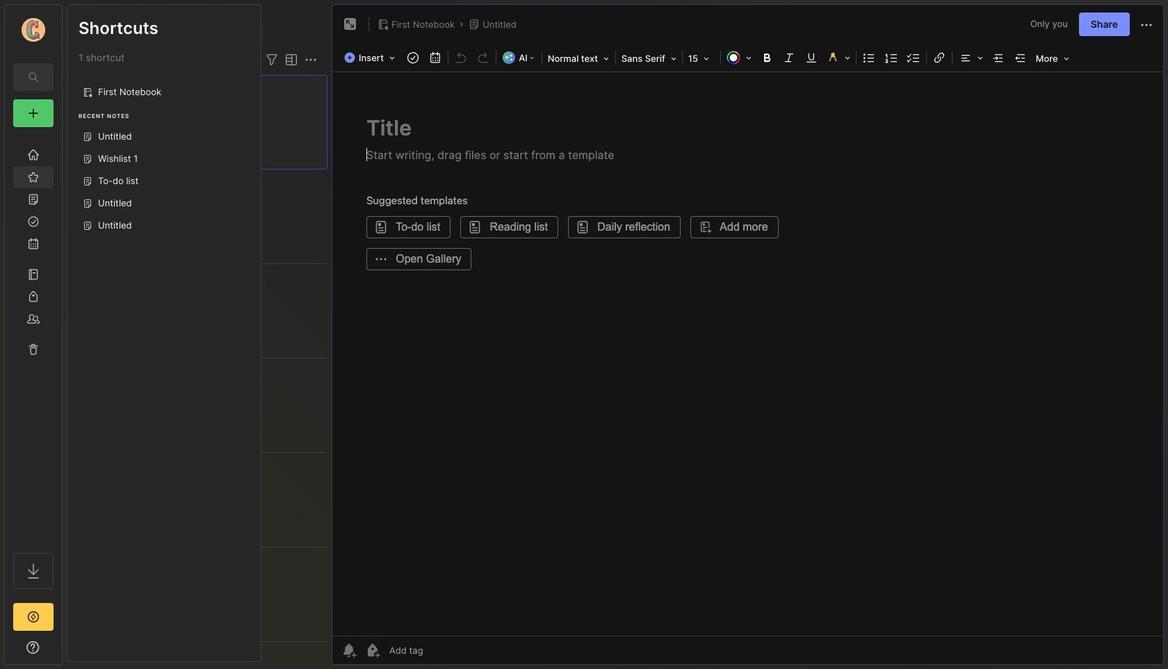 Task type: locate. For each thing, give the bounding box(es) containing it.
highlight image
[[823, 48, 855, 67]]

tree inside main element
[[5, 136, 62, 541]]

heading level image
[[544, 49, 614, 67]]

main element
[[0, 0, 67, 670]]

calendar event image
[[426, 48, 445, 67]]

font size image
[[684, 49, 719, 67]]

edit search image
[[25, 69, 42, 86]]

insert image
[[341, 49, 402, 67]]

alignment image
[[954, 48, 987, 67]]

Note Editor text field
[[332, 72, 1164, 636]]

expand note image
[[342, 16, 359, 33]]

more image
[[1032, 49, 1074, 67]]

font family image
[[617, 49, 681, 67]]

task image
[[403, 48, 423, 67]]

tree
[[5, 136, 62, 541]]



Task type: vqa. For each thing, say whether or not it's contained in the screenshot.
'New Notebook' Group
no



Task type: describe. For each thing, give the bounding box(es) containing it.
WHAT'S NEW field
[[5, 637, 62, 659]]

note window element
[[332, 4, 1164, 666]]

bulleted list image
[[859, 48, 879, 67]]

numbered list image
[[882, 48, 901, 67]]

upgrade image
[[25, 609, 42, 626]]

underline image
[[802, 48, 821, 67]]

add a reminder image
[[341, 643, 358, 659]]

italic image
[[780, 48, 799, 67]]

indent image
[[989, 48, 1008, 67]]

font color image
[[722, 48, 756, 67]]

Account field
[[5, 16, 62, 44]]

checklist image
[[904, 48, 923, 67]]

click to expand image
[[61, 644, 71, 661]]

add tag image
[[364, 643, 381, 659]]

outdent image
[[1011, 48, 1031, 67]]

bold image
[[757, 48, 777, 67]]

account image
[[22, 18, 45, 42]]

insert link image
[[930, 48, 949, 67]]

home image
[[26, 148, 40, 162]]



